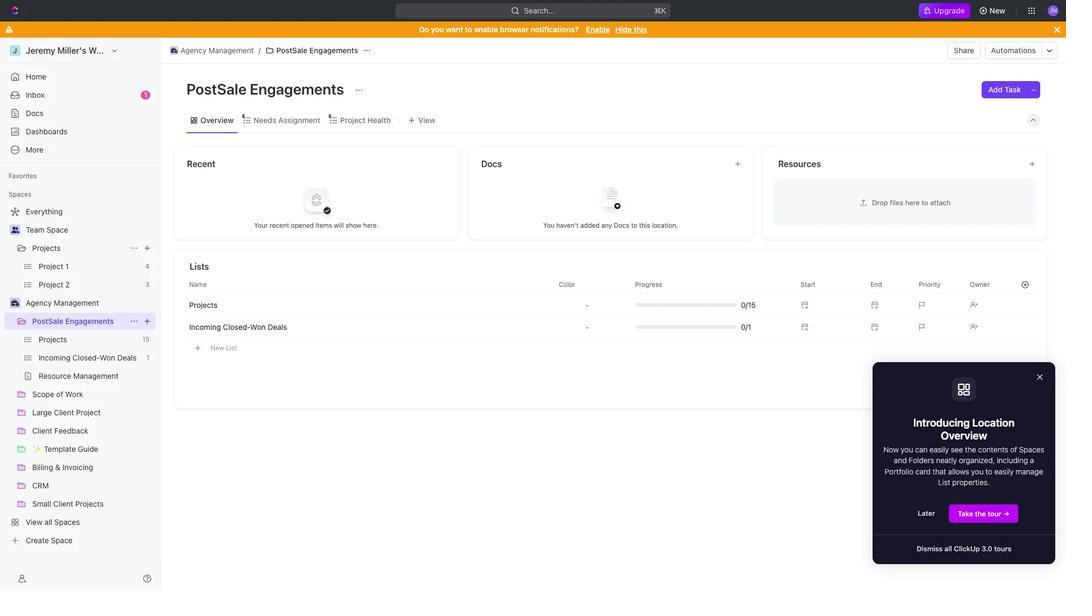 Task type: vqa. For each thing, say whether or not it's contained in the screenshot.
Checked icon
no



Task type: locate. For each thing, give the bounding box(es) containing it.
1 vertical spatial space
[[51, 536, 73, 545]]

2 horizontal spatial spaces
[[1019, 445, 1045, 454]]

project for project 1
[[39, 262, 63, 271]]

2 vertical spatial docs
[[614, 221, 630, 229]]

automations
[[991, 46, 1036, 55]]

projects down team space
[[32, 244, 61, 253]]

agency management down 2
[[26, 298, 99, 307]]

1 vertical spatial incoming closed-won deals
[[39, 353, 137, 362]]

projects link down the name
[[189, 300, 218, 309]]

closed- up resource management
[[73, 353, 100, 362]]

2 horizontal spatial you
[[972, 467, 984, 476]]

engagements inside tree
[[65, 317, 114, 326]]

1 vertical spatial agency
[[26, 298, 52, 307]]

management left the /
[[209, 46, 254, 55]]

contents
[[979, 445, 1009, 454]]

agency right business time image
[[181, 46, 207, 55]]

all left clickup
[[945, 545, 952, 553]]

tree inside sidebar navigation
[[4, 203, 156, 549]]

to right want
[[465, 25, 472, 34]]

later button
[[910, 504, 944, 523]]

the left tour
[[975, 510, 986, 518]]

see
[[951, 445, 964, 454]]

list inside the introducing location overview now you can easily see the contents of spaces and folders neatly organized, including a portfolio card that allows you to easily manage list properties.
[[939, 478, 951, 487]]

1 vertical spatial postsale
[[187, 80, 247, 98]]

0 vertical spatial easily
[[930, 445, 949, 454]]

jeremy miller's workspace, , element
[[10, 45, 20, 56]]

0 vertical spatial postsale
[[276, 46, 308, 55]]

0 horizontal spatial incoming
[[39, 353, 71, 362]]

jeremy miller's workspace
[[26, 46, 133, 55]]

agency right business time icon
[[26, 298, 52, 307]]

navigation
[[873, 362, 1067, 565]]

view
[[418, 115, 436, 124], [26, 518, 43, 527]]

postsale engagements link right the /
[[263, 44, 361, 57]]

business time image
[[171, 48, 178, 53]]

incoming up resource
[[39, 353, 71, 362]]

do
[[419, 25, 429, 34]]

0 vertical spatial incoming
[[189, 322, 221, 331]]

✨ template guide link
[[32, 441, 154, 458]]

sidebar navigation
[[0, 38, 163, 591]]

1 horizontal spatial agency
[[181, 46, 207, 55]]

docs
[[26, 109, 44, 118], [481, 159, 502, 169], [614, 221, 630, 229]]

view inside tree
[[26, 518, 43, 527]]

1 vertical spatial easily
[[995, 467, 1014, 476]]

1 horizontal spatial new
[[990, 6, 1006, 15]]

allows
[[949, 467, 970, 476]]

view button
[[404, 113, 439, 128]]

incoming closed-won deals inside tree
[[39, 353, 137, 362]]

tree
[[4, 203, 156, 549]]

start button
[[795, 276, 864, 293]]

0 horizontal spatial new
[[211, 344, 224, 352]]

team
[[26, 225, 45, 234]]

1 horizontal spatial incoming
[[189, 322, 221, 331]]

later
[[918, 509, 935, 518]]

of up including
[[1011, 445, 1018, 454]]

project up the project 2
[[39, 262, 63, 271]]

1 horizontal spatial you
[[901, 445, 914, 454]]

attach
[[931, 198, 951, 207]]

incoming closed-won deals link up the new list
[[189, 322, 287, 331]]

1 horizontal spatial spaces
[[54, 518, 80, 527]]

recent
[[187, 159, 216, 169]]

small
[[32, 499, 51, 509]]

needs assignment link
[[251, 113, 320, 128]]

overview up the "recent"
[[201, 115, 234, 124]]

spaces down favorites button
[[9, 190, 31, 198]]

can
[[916, 445, 928, 454]]

0 vertical spatial of
[[56, 390, 63, 399]]

client up view all spaces
[[53, 499, 73, 509]]

more button
[[4, 141, 156, 159]]

overview
[[201, 115, 234, 124], [941, 430, 988, 442]]

0 horizontal spatial you
[[431, 25, 444, 34]]

0 vertical spatial incoming closed-won deals link
[[189, 322, 287, 331]]

1 horizontal spatial postsale
[[187, 80, 247, 98]]

tours
[[995, 545, 1012, 553]]

1 horizontal spatial all
[[945, 545, 952, 553]]

1 horizontal spatial overview
[[941, 430, 988, 442]]

you right do
[[431, 25, 444, 34]]

1 vertical spatial incoming closed-won deals link
[[39, 349, 142, 367]]

client inside the large client project link
[[54, 408, 74, 417]]

1 vertical spatial client
[[32, 426, 52, 435]]

spaces up the a
[[1019, 445, 1045, 454]]

easily down including
[[995, 467, 1014, 476]]

0 vertical spatial agency management
[[181, 46, 254, 55]]

list inside button
[[226, 344, 237, 352]]

0 horizontal spatial of
[[56, 390, 63, 399]]

projects up resource
[[39, 335, 67, 344]]

to down organized,
[[986, 467, 993, 476]]

no most used docs image
[[589, 178, 632, 221]]

closed- up the new list
[[223, 322, 250, 331]]

space for create space
[[51, 536, 73, 545]]

take
[[958, 510, 974, 518]]

project health link
[[338, 113, 391, 128]]

/
[[259, 46, 261, 55]]

portfolio
[[885, 467, 914, 476]]

incoming closed-won deals
[[189, 322, 287, 331], [39, 353, 137, 362]]

space right team
[[47, 225, 68, 234]]

create space
[[26, 536, 73, 545]]

spaces inside the introducing location overview now you can easily see the contents of spaces and folders neatly organized, including a portfolio card that allows you to easily manage list properties.
[[1019, 445, 1045, 454]]

management down 2
[[54, 298, 99, 307]]

progress button
[[629, 276, 788, 293]]

1 vertical spatial new
[[211, 344, 224, 352]]

agency management
[[181, 46, 254, 55], [26, 298, 99, 307]]

recent
[[270, 221, 289, 229]]

all inside 'button'
[[945, 545, 952, 553]]

1 vertical spatial spaces
[[1019, 445, 1045, 454]]

search...
[[524, 6, 555, 15]]

easily up neatly
[[930, 445, 949, 454]]

1 vertical spatial projects link
[[189, 300, 218, 309]]

2 vertical spatial client
[[53, 499, 73, 509]]

0 horizontal spatial won
[[100, 353, 115, 362]]

view inside button
[[418, 115, 436, 124]]

1 vertical spatial deals
[[117, 353, 137, 362]]

spaces
[[9, 190, 31, 198], [1019, 445, 1045, 454], [54, 518, 80, 527]]

0 vertical spatial view
[[418, 115, 436, 124]]

1 horizontal spatial easily
[[995, 467, 1014, 476]]

this
[[634, 25, 647, 34], [639, 221, 650, 229]]

docs inside 'link'
[[26, 109, 44, 118]]

client up client feedback at the bottom of page
[[54, 408, 74, 417]]

incoming up the new list
[[189, 322, 221, 331]]

postsale engagements link down project 2 link
[[32, 313, 126, 330]]

engagements
[[310, 46, 358, 55], [250, 80, 344, 98], [65, 317, 114, 326]]

small client projects
[[32, 499, 104, 509]]

all inside tree
[[45, 518, 52, 527]]

0 vertical spatial list
[[226, 344, 237, 352]]

0 vertical spatial agency management link
[[167, 44, 257, 57]]

new for new list
[[211, 344, 224, 352]]

0 horizontal spatial easily
[[930, 445, 949, 454]]

automations button
[[986, 42, 1042, 59]]

0 horizontal spatial deals
[[117, 353, 137, 362]]

1 horizontal spatial view
[[418, 115, 436, 124]]

template
[[44, 445, 76, 454]]

0 vertical spatial this
[[634, 25, 647, 34]]

dismiss
[[917, 545, 943, 553]]

1 vertical spatial postsale engagements link
[[32, 313, 126, 330]]

1 vertical spatial management
[[54, 298, 99, 307]]

health
[[368, 115, 391, 124]]

take the tour → button
[[949, 504, 1019, 524]]

crm
[[32, 481, 49, 490]]

view right the health
[[418, 115, 436, 124]]

project for project health
[[340, 115, 366, 124]]

needs
[[254, 115, 276, 124]]

agency management link down project 2 link
[[26, 295, 154, 312]]

0 horizontal spatial list
[[226, 344, 237, 352]]

user group image
[[11, 227, 19, 233]]

agency management left the /
[[181, 46, 254, 55]]

postsale engagements inside tree
[[32, 317, 114, 326]]

agency management link left the /
[[167, 44, 257, 57]]

0 vertical spatial postsale engagements
[[276, 46, 358, 55]]

postsale up overview 'link' at the top left of page
[[187, 80, 247, 98]]

scope of work link
[[32, 386, 154, 403]]

small client projects link
[[32, 496, 154, 513]]

1 horizontal spatial incoming closed-won deals link
[[189, 322, 287, 331]]

1 vertical spatial the
[[975, 510, 986, 518]]

1 vertical spatial overview
[[941, 430, 988, 442]]

projects link down team space link
[[32, 240, 126, 257]]

space inside create space link
[[51, 536, 73, 545]]

you up and
[[901, 445, 914, 454]]

project left the health
[[340, 115, 366, 124]]

upgrade link
[[919, 3, 971, 18]]

0 horizontal spatial spaces
[[9, 190, 31, 198]]

space down view all spaces
[[51, 536, 73, 545]]

0 horizontal spatial view
[[26, 518, 43, 527]]

this left location.
[[639, 221, 650, 229]]

postsale inside tree
[[32, 317, 63, 326]]

create space link
[[4, 532, 154, 549]]

1 horizontal spatial deals
[[268, 322, 287, 331]]

easily
[[930, 445, 949, 454], [995, 467, 1014, 476]]

project down 'scope of work' link
[[76, 408, 101, 417]]

haven't
[[557, 221, 579, 229]]

projects link up the resource management 'link'
[[39, 331, 138, 348]]

client inside small client projects link
[[53, 499, 73, 509]]

2 horizontal spatial docs
[[614, 221, 630, 229]]

home
[[26, 72, 46, 81]]

client for small
[[53, 499, 73, 509]]

dashboards link
[[4, 123, 156, 140]]

1 vertical spatial list
[[939, 478, 951, 487]]

1 vertical spatial closed-
[[73, 353, 100, 362]]

jeremy
[[26, 46, 55, 55]]

postsale engagements link
[[263, 44, 361, 57], [32, 313, 126, 330]]

1 vertical spatial 1
[[65, 262, 69, 271]]

your recent opened items will show here.
[[254, 221, 379, 229]]

client down large
[[32, 426, 52, 435]]

notifications?
[[531, 25, 579, 34]]

all for view
[[45, 518, 52, 527]]

0 horizontal spatial agency management link
[[26, 295, 154, 312]]

incoming
[[189, 322, 221, 331], [39, 353, 71, 362]]

2 vertical spatial postsale engagements
[[32, 317, 114, 326]]

0 vertical spatial you
[[431, 25, 444, 34]]

spaces down small client projects
[[54, 518, 80, 527]]

0 vertical spatial overview
[[201, 115, 234, 124]]

workspace
[[89, 46, 133, 55]]

view up create
[[26, 518, 43, 527]]

1 vertical spatial of
[[1011, 445, 1018, 454]]

0 vertical spatial all
[[45, 518, 52, 527]]

the up organized,
[[965, 445, 977, 454]]

0 vertical spatial management
[[209, 46, 254, 55]]

space
[[47, 225, 68, 234], [51, 536, 73, 545]]

all up create space
[[45, 518, 52, 527]]

1 horizontal spatial docs
[[481, 159, 502, 169]]

this right hide
[[634, 25, 647, 34]]

0 horizontal spatial agency management
[[26, 298, 99, 307]]

location.
[[652, 221, 678, 229]]

management inside 'link'
[[73, 371, 119, 381]]

agency management link
[[167, 44, 257, 57], [26, 295, 154, 312]]

0 vertical spatial space
[[47, 225, 68, 234]]

of left work
[[56, 390, 63, 399]]

files
[[890, 198, 904, 207]]

1 horizontal spatial won
[[250, 322, 266, 331]]

2 vertical spatial management
[[73, 371, 119, 381]]

1 horizontal spatial postsale engagements link
[[263, 44, 361, 57]]

deals
[[268, 322, 287, 331], [117, 353, 137, 362]]

2 vertical spatial spaces
[[54, 518, 80, 527]]

you haven't added any docs to this location.
[[543, 221, 678, 229]]

share button
[[948, 42, 981, 59]]

incoming closed-won deals up the new list
[[189, 322, 287, 331]]

0 vertical spatial engagements
[[310, 46, 358, 55]]

of inside the introducing location overview now you can easily see the contents of spaces and folders neatly organized, including a portfolio card that allows you to easily manage list properties.
[[1011, 445, 1018, 454]]

1 vertical spatial all
[[945, 545, 952, 553]]

0 vertical spatial docs
[[26, 109, 44, 118]]

postsale down the project 2
[[32, 317, 63, 326]]

incoming closed-won deals up resource management
[[39, 353, 137, 362]]

0 vertical spatial the
[[965, 445, 977, 454]]

0 horizontal spatial postsale
[[32, 317, 63, 326]]

owner button
[[964, 276, 1012, 293]]

hide
[[616, 25, 632, 34]]

new for new
[[990, 6, 1006, 15]]

postsale right the /
[[276, 46, 308, 55]]

incoming closed-won deals link up the resource management 'link'
[[39, 349, 142, 367]]

0 horizontal spatial overview
[[201, 115, 234, 124]]

tree containing everything
[[4, 203, 156, 549]]

1 horizontal spatial incoming closed-won deals
[[189, 322, 287, 331]]

navigation containing ×
[[873, 362, 1067, 565]]

0 horizontal spatial closed-
[[73, 353, 100, 362]]

all
[[45, 518, 52, 527], [945, 545, 952, 553]]

management up 'scope of work' link
[[73, 371, 119, 381]]

1 horizontal spatial agency management link
[[167, 44, 257, 57]]

1 vertical spatial view
[[26, 518, 43, 527]]

project inside "link"
[[340, 115, 366, 124]]

closed-
[[223, 322, 250, 331], [73, 353, 100, 362]]

2 vertical spatial engagements
[[65, 317, 114, 326]]

view for view all spaces
[[26, 518, 43, 527]]

dropdown menu image
[[586, 301, 589, 309]]

large
[[32, 408, 52, 417]]

lists button
[[189, 260, 1035, 273]]

management
[[209, 46, 254, 55], [54, 298, 99, 307], [73, 371, 119, 381]]

organized,
[[959, 456, 995, 465]]

project 1
[[39, 262, 69, 271]]

0 horizontal spatial docs
[[26, 109, 44, 118]]

resources
[[779, 159, 821, 169]]

name
[[189, 280, 207, 288]]

overview up see
[[941, 430, 988, 442]]

0 vertical spatial new
[[990, 6, 1006, 15]]

space inside team space link
[[47, 225, 68, 234]]

you
[[431, 25, 444, 34], [901, 445, 914, 454], [972, 467, 984, 476]]

you down organized,
[[972, 467, 984, 476]]

new list
[[211, 344, 237, 352]]

2 horizontal spatial postsale
[[276, 46, 308, 55]]

project left 2
[[39, 280, 63, 289]]

0 vertical spatial client
[[54, 408, 74, 417]]



Task type: describe. For each thing, give the bounding box(es) containing it.
will
[[334, 221, 344, 229]]

dropdown menu image
[[586, 323, 589, 331]]

2
[[65, 280, 70, 289]]

priority button
[[913, 276, 964, 293]]

billing & invoicing
[[32, 463, 93, 472]]

won inside tree
[[100, 353, 115, 362]]

owner
[[970, 280, 990, 288]]

all for dismiss
[[945, 545, 952, 553]]

resource management
[[39, 371, 119, 381]]

1 vertical spatial engagements
[[250, 80, 344, 98]]

0 vertical spatial closed-
[[223, 322, 250, 331]]

docs link
[[4, 105, 156, 122]]

properties.
[[953, 478, 990, 487]]

view for view
[[418, 115, 436, 124]]

overview inside 'link'
[[201, 115, 234, 124]]

✨ template guide
[[32, 445, 98, 454]]

client for large
[[54, 408, 74, 417]]

team space
[[26, 225, 68, 234]]

end button
[[864, 276, 913, 293]]

you
[[543, 221, 555, 229]]

0/1
[[741, 322, 752, 331]]

enable
[[474, 25, 498, 34]]

⌘k
[[655, 6, 666, 15]]

work
[[65, 390, 83, 399]]

business time image
[[11, 300, 19, 306]]

closed- inside sidebar navigation
[[73, 353, 100, 362]]

1 vertical spatial this
[[639, 221, 650, 229]]

0 vertical spatial 1
[[144, 91, 147, 99]]

0 vertical spatial projects link
[[32, 240, 126, 257]]

no recent items image
[[295, 178, 338, 221]]

introducing
[[914, 417, 970, 429]]

1 vertical spatial postsale engagements
[[187, 80, 347, 98]]

favorites button
[[4, 170, 41, 183]]

jm button
[[1045, 2, 1062, 19]]

incoming inside tree
[[39, 353, 71, 362]]

everything
[[26, 207, 63, 216]]

0 vertical spatial agency
[[181, 46, 207, 55]]

0 vertical spatial incoming closed-won deals
[[189, 322, 287, 331]]

jm
[[1050, 7, 1057, 14]]

enable
[[586, 25, 610, 34]]

j
[[13, 46, 17, 55]]

resources button
[[778, 158, 1020, 170]]

assignment
[[278, 115, 320, 124]]

dismiss all clickup 3.0 tours button
[[908, 540, 1021, 558]]

1 vertical spatial agency management link
[[26, 295, 154, 312]]

deals inside tree
[[117, 353, 137, 362]]

project for project 2
[[39, 280, 63, 289]]

15
[[142, 335, 149, 343]]

project 2
[[39, 280, 70, 289]]

1 vertical spatial you
[[901, 445, 914, 454]]

management for the resource management 'link'
[[73, 371, 119, 381]]

end
[[871, 280, 882, 288]]

the inside the introducing location overview now you can easily see the contents of spaces and folders neatly organized, including a portfolio card that allows you to easily manage list properties.
[[965, 445, 977, 454]]

of inside tree
[[56, 390, 63, 399]]

2 vertical spatial 1
[[146, 354, 149, 362]]

favorites
[[9, 172, 37, 180]]

guide
[[78, 445, 98, 454]]

management for bottommost agency management link
[[54, 298, 99, 307]]

more
[[26, 145, 44, 154]]

items
[[316, 221, 332, 229]]

that
[[933, 467, 947, 476]]

show
[[346, 221, 362, 229]]

3.0
[[982, 545, 993, 553]]

0 vertical spatial deals
[[268, 322, 287, 331]]

0 vertical spatial won
[[250, 322, 266, 331]]

dashboards
[[26, 127, 68, 136]]

and
[[894, 456, 907, 465]]

0 horizontal spatial postsale engagements link
[[32, 313, 126, 330]]

manage
[[1016, 467, 1044, 476]]

the inside button
[[975, 510, 986, 518]]

3
[[145, 281, 149, 289]]

client inside the client feedback link
[[32, 426, 52, 435]]

any
[[602, 221, 612, 229]]

space for team space
[[47, 225, 68, 234]]

2 vertical spatial you
[[972, 467, 984, 476]]

location
[[973, 417, 1015, 429]]

projects down crm link
[[75, 499, 104, 509]]

0/15
[[741, 300, 756, 309]]

create
[[26, 536, 49, 545]]

projects down the name
[[189, 300, 218, 309]]

0 horizontal spatial incoming closed-won deals link
[[39, 349, 142, 367]]

× button
[[1037, 370, 1044, 383]]

card
[[916, 467, 931, 476]]

0 vertical spatial postsale engagements link
[[263, 44, 361, 57]]

including
[[997, 456, 1028, 465]]

client feedback link
[[32, 423, 154, 440]]

spaces inside tree
[[54, 518, 80, 527]]

new list button
[[185, 339, 1039, 357]]

invoicing
[[62, 463, 93, 472]]

color button
[[553, 276, 622, 293]]

agency inside sidebar navigation
[[26, 298, 52, 307]]

want
[[446, 25, 463, 34]]

resource management link
[[39, 368, 154, 385]]

drop files here to attach
[[872, 198, 951, 207]]

&
[[55, 463, 60, 472]]

to right any
[[631, 221, 638, 229]]

neatly
[[937, 456, 957, 465]]

view all spaces
[[26, 518, 80, 527]]

→
[[1004, 510, 1010, 518]]

a
[[1030, 456, 1034, 465]]

large client project
[[32, 408, 101, 417]]

browser
[[500, 25, 529, 34]]

1 vertical spatial docs
[[481, 159, 502, 169]]

your
[[254, 221, 268, 229]]

scope
[[32, 390, 54, 399]]

opened
[[291, 221, 314, 229]]

add task
[[989, 85, 1021, 94]]

to inside the introducing location overview now you can easily see the contents of spaces and folders neatly organized, including a portfolio card that allows you to easily manage list properties.
[[986, 467, 993, 476]]

billing
[[32, 463, 53, 472]]

overview link
[[198, 113, 234, 128]]

project health
[[340, 115, 391, 124]]

to right here
[[922, 198, 929, 207]]

here
[[906, 198, 920, 207]]

large client project link
[[32, 404, 154, 421]]

resource
[[39, 371, 71, 381]]

agency management inside tree
[[26, 298, 99, 307]]

overview inside the introducing location overview now you can easily see the contents of spaces and folders neatly organized, including a portfolio card that allows you to easily manage list properties.
[[941, 430, 988, 442]]

2 vertical spatial projects link
[[39, 331, 138, 348]]

view all spaces link
[[4, 514, 154, 531]]

now
[[884, 445, 899, 454]]

miller's
[[57, 46, 86, 55]]

1 horizontal spatial agency management
[[181, 46, 254, 55]]

scope of work
[[32, 390, 83, 399]]

add
[[989, 85, 1003, 94]]



